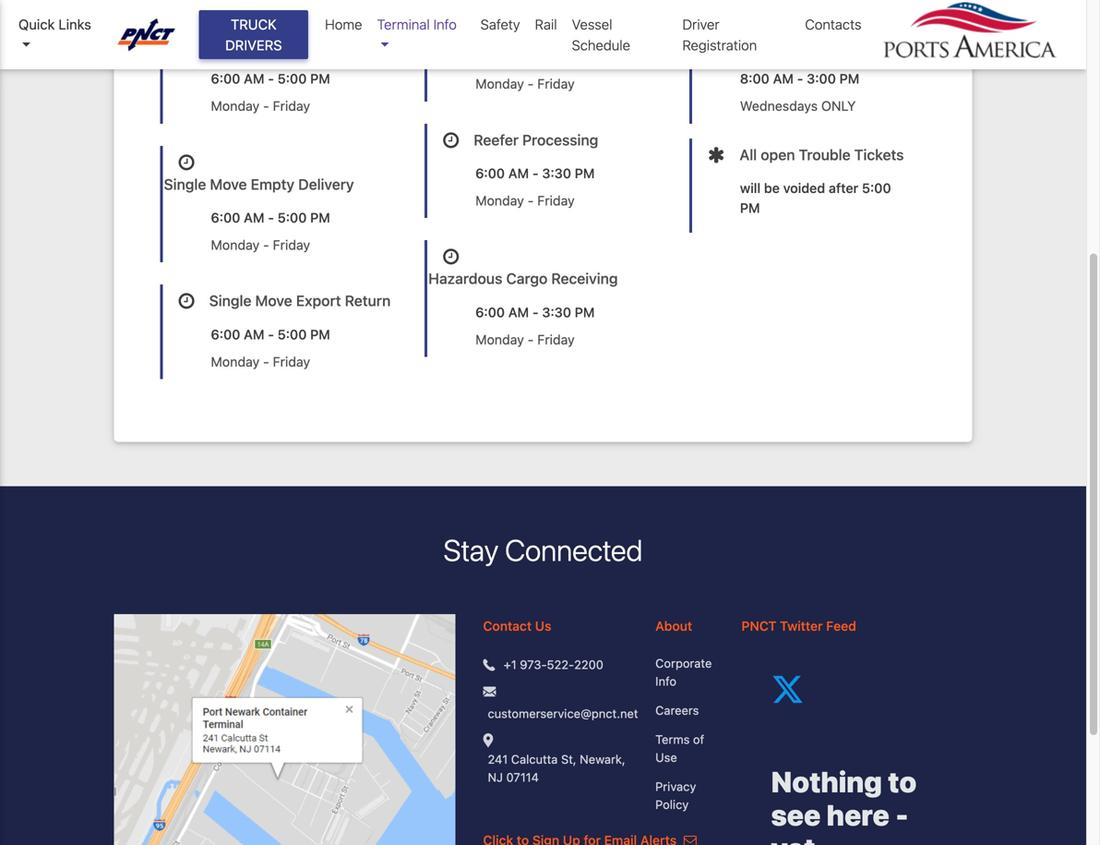 Task type: vqa. For each thing, say whether or not it's contained in the screenshot.
All
yes



Task type: locate. For each thing, give the bounding box(es) containing it.
empty
[[251, 175, 295, 193]]

monday for single move import delivery
[[211, 98, 260, 114]]

1 vertical spatial 6:00 am - 3:30 pm
[[476, 304, 595, 320]]

1 vertical spatial 6:00 am - 5:00 pm
[[211, 210, 330, 225]]

6:00 am - 5:00 pm
[[211, 71, 330, 86], [211, 210, 330, 225], [211, 326, 330, 342]]

6:00 am - 5:00 pm for export
[[211, 326, 330, 342]]

move for export
[[255, 292, 293, 310]]

cargo
[[507, 270, 548, 287]]

single for single move empty delivery
[[164, 175, 206, 193]]

newark,
[[580, 752, 626, 766]]

1 vertical spatial 3:30
[[542, 304, 572, 320]]

6:00 for hazardous cargo receiving
[[476, 304, 505, 320]]

2 vertical spatial move
[[255, 292, 293, 310]]

friday up single move export return at top left
[[273, 237, 310, 253]]

5:00 down the empty
[[278, 210, 307, 225]]

1 vertical spatial of
[[694, 732, 705, 746]]

safety
[[481, 16, 521, 32]]

6:00 down safety
[[476, 49, 505, 64]]

wednesdays
[[741, 98, 818, 114]]

friday down single move export return at top left
[[273, 354, 310, 369]]

2 vertical spatial single
[[209, 292, 252, 310]]

6:00 down single move export return at top left
[[211, 326, 241, 342]]

monday - friday down single move empty delivery
[[211, 237, 310, 253]]

after
[[829, 180, 859, 196]]

6:00 down single move empty delivery
[[211, 210, 241, 225]]

6:00 down reefer
[[476, 165, 505, 181]]

pm for reefer processing
[[575, 165, 595, 181]]

driver registration
[[683, 16, 758, 53]]

pm down single move empty delivery
[[310, 210, 330, 225]]

monday - friday for single move empty delivery
[[211, 237, 310, 253]]

friday
[[538, 76, 575, 92], [273, 98, 310, 114], [538, 193, 575, 208], [273, 237, 310, 253], [538, 332, 575, 347], [273, 354, 310, 369]]

5:00 down import
[[278, 71, 307, 86]]

wednesdays only
[[741, 98, 856, 114]]

monday - friday down single move import delivery
[[211, 98, 310, 114]]

522-
[[547, 658, 575, 671]]

3:30 down processing
[[542, 165, 572, 181]]

2 6:00 am - 5:00 pm from the top
[[211, 210, 330, 225]]

friday for single move empty delivery
[[273, 237, 310, 253]]

am down single move export return at top left
[[244, 326, 265, 342]]

6:00 down the hazardous
[[476, 304, 505, 320]]

twitter
[[780, 618, 823, 634]]

info inside corporate info
[[656, 674, 677, 688]]

friday for reefer processing
[[538, 193, 575, 208]]

6:00 for double moves
[[476, 49, 505, 64]]

pm down export
[[310, 326, 330, 342]]

delivery down home
[[300, 36, 356, 54]]

6:00 am - 5:00 pm down single move export return at top left
[[211, 326, 330, 342]]

0 vertical spatial 6:00 am - 3:30 pm
[[476, 165, 595, 181]]

info
[[434, 16, 457, 32], [656, 674, 677, 688]]

drivers
[[225, 37, 282, 53]]

am down double moves
[[509, 49, 529, 64]]

monday - friday for single move import delivery
[[211, 98, 310, 114]]

1 3:30 from the top
[[542, 165, 572, 181]]

monday down single move empty delivery
[[211, 237, 260, 253]]

stay connected
[[444, 532, 643, 568]]

pm down receiving
[[575, 304, 595, 320]]

friday down 4:00
[[538, 76, 575, 92]]

1 horizontal spatial info
[[656, 674, 677, 688]]

6:00 for single move empty delivery
[[211, 210, 241, 225]]

2 vertical spatial 6:00 am - 5:00 pm
[[211, 326, 330, 342]]

0 vertical spatial info
[[434, 16, 457, 32]]

5:00 down single move export return at top left
[[278, 326, 307, 342]]

lift/out
[[740, 36, 792, 54]]

of
[[796, 36, 810, 54], [694, 732, 705, 746]]

am up the wednesdays
[[774, 71, 794, 86]]

am down hazardous cargo receiving
[[509, 304, 529, 320]]

am for single move empty delivery
[[244, 210, 265, 225]]

all
[[740, 146, 758, 163]]

quick links link
[[18, 14, 100, 55]]

5:00 for single move import delivery
[[278, 71, 307, 86]]

reefer
[[474, 131, 519, 148]]

envelope o image
[[684, 834, 697, 845]]

am for double moves
[[509, 49, 529, 64]]

pm for double moves
[[575, 49, 596, 64]]

reefer processing
[[474, 131, 599, 148]]

monday down reefer
[[476, 193, 525, 208]]

monday for reefer processing
[[476, 193, 525, 208]]

monday down drivers
[[211, 98, 260, 114]]

pm for single move export return
[[310, 326, 330, 342]]

single left the empty
[[164, 175, 206, 193]]

1 6:00 am - 3:30 pm from the top
[[476, 165, 595, 181]]

info down "corporate"
[[656, 674, 677, 688]]

am down single move empty delivery
[[244, 210, 265, 225]]

friday for single move import delivery
[[273, 98, 310, 114]]

st,
[[562, 752, 577, 766]]

single for single move import delivery
[[164, 36, 206, 54]]

single
[[164, 36, 206, 54], [164, 175, 206, 193], [209, 292, 252, 310]]

1 horizontal spatial of
[[796, 36, 810, 54]]

2 3:30 from the top
[[542, 304, 572, 320]]

will be voided after 5:00 pm
[[741, 180, 892, 216]]

monday down hazardous cargo receiving
[[476, 332, 525, 347]]

vessel
[[572, 16, 613, 32]]

1 vertical spatial info
[[656, 674, 677, 688]]

pm
[[575, 49, 596, 64], [310, 71, 330, 86], [840, 71, 860, 86], [575, 165, 595, 181], [741, 200, 761, 216], [310, 210, 330, 225], [575, 304, 595, 320], [310, 326, 330, 342]]

double
[[474, 14, 523, 32]]

move down truck
[[210, 36, 247, 54]]

5:00 right the after
[[863, 180, 892, 196]]

6:00 am - 3:30 pm for processing
[[476, 165, 595, 181]]

1 vertical spatial single
[[164, 175, 206, 193]]

6:00 down drivers
[[211, 71, 241, 86]]

feed
[[827, 618, 857, 634]]

6:00 am - 5:00 pm down the empty
[[211, 210, 330, 225]]

will
[[741, 180, 761, 196]]

of left gauge
[[796, 36, 810, 54]]

4:00
[[542, 49, 572, 64]]

move left export
[[255, 292, 293, 310]]

receiving
[[552, 270, 618, 287]]

friday down import
[[273, 98, 310, 114]]

rail link
[[528, 6, 565, 42]]

pnct
[[742, 618, 777, 634]]

terminal info
[[377, 16, 457, 32]]

nj
[[488, 770, 503, 784]]

0 vertical spatial 3:30
[[542, 165, 572, 181]]

info right terminal
[[434, 16, 457, 32]]

0 horizontal spatial of
[[694, 732, 705, 746]]

6:00 am - 3:30 pm down cargo
[[476, 304, 595, 320]]

monday down single move export return at top left
[[211, 354, 260, 369]]

am
[[509, 49, 529, 64], [244, 71, 265, 86], [774, 71, 794, 86], [509, 165, 529, 181], [244, 210, 265, 225], [509, 304, 529, 320], [244, 326, 265, 342]]

am down the reefer processing
[[509, 165, 529, 181]]

monday
[[476, 76, 525, 92], [211, 98, 260, 114], [476, 193, 525, 208], [211, 237, 260, 253], [476, 332, 525, 347], [211, 354, 260, 369]]

monday for single move export return
[[211, 354, 260, 369]]

6:00 am - 5:00 pm down import
[[211, 71, 330, 86]]

monday - friday down the reefer processing
[[476, 193, 575, 208]]

2 6:00 am - 3:30 pm from the top
[[476, 304, 595, 320]]

pm down processing
[[575, 165, 595, 181]]

am down drivers
[[244, 71, 265, 86]]

8:00
[[741, 71, 770, 86]]

monday - friday for reefer processing
[[476, 193, 575, 208]]

0 vertical spatial delivery
[[300, 36, 356, 54]]

contacts
[[806, 16, 862, 32]]

delivery for single move empty delivery
[[298, 175, 354, 193]]

am for reefer processing
[[509, 165, 529, 181]]

pm down will
[[741, 200, 761, 216]]

vessel schedule link
[[565, 6, 676, 63]]

processing
[[523, 131, 599, 148]]

3:30 down receiving
[[542, 304, 572, 320]]

info for terminal info
[[434, 16, 457, 32]]

driver registration link
[[676, 6, 798, 63]]

pm down home
[[310, 71, 330, 86]]

terminal
[[377, 16, 430, 32]]

6:00 am - 3:30 pm down the reefer processing
[[476, 165, 595, 181]]

single move empty delivery
[[164, 175, 354, 193]]

241 calcutta st, newark, nj 07114 link
[[488, 750, 628, 786]]

gauge
[[814, 36, 858, 54]]

open
[[761, 146, 796, 163]]

terms
[[656, 732, 690, 746]]

of right "terms"
[[694, 732, 705, 746]]

-
[[533, 49, 539, 64], [268, 71, 274, 86], [798, 71, 804, 86], [528, 76, 534, 92], [263, 98, 269, 114], [533, 165, 539, 181], [528, 193, 534, 208], [268, 210, 274, 225], [263, 237, 269, 253], [533, 304, 539, 320], [268, 326, 274, 342], [528, 332, 534, 347], [263, 354, 269, 369]]

single left drivers
[[164, 36, 206, 54]]

0 vertical spatial move
[[210, 36, 247, 54]]

monday - friday down single move export return at top left
[[211, 354, 310, 369]]

friday down processing
[[538, 193, 575, 208]]

monday - friday down 6:00 am - 4:00 pm
[[476, 76, 575, 92]]

move left the empty
[[210, 175, 247, 193]]

export
[[296, 292, 341, 310]]

pm right 3:00
[[840, 71, 860, 86]]

0 horizontal spatial info
[[434, 16, 457, 32]]

pm right 4:00
[[575, 49, 596, 64]]

1 vertical spatial delivery
[[298, 175, 354, 193]]

am for single move import delivery
[[244, 71, 265, 86]]

3 6:00 am - 5:00 pm from the top
[[211, 326, 330, 342]]

0 vertical spatial of
[[796, 36, 810, 54]]

monday - friday down cargo
[[476, 332, 575, 347]]

0 vertical spatial single
[[164, 36, 206, 54]]

monday down 6:00 am - 4:00 pm
[[476, 76, 525, 92]]

us
[[535, 618, 552, 634]]

0 vertical spatial 6:00 am - 5:00 pm
[[211, 71, 330, 86]]

delivery right the empty
[[298, 175, 354, 193]]

5:00
[[278, 71, 307, 86], [863, 180, 892, 196], [278, 210, 307, 225], [278, 326, 307, 342]]

973-
[[520, 658, 547, 671]]

6:00 am - 3:30 pm
[[476, 165, 595, 181], [476, 304, 595, 320]]

monday - friday for single move export return
[[211, 354, 310, 369]]

am for hazardous cargo receiving
[[509, 304, 529, 320]]

3:00
[[807, 71, 837, 86]]

corporate info link
[[656, 654, 714, 690]]

1 vertical spatial move
[[210, 175, 247, 193]]

info for corporate info
[[656, 674, 677, 688]]

move for import
[[210, 36, 247, 54]]

single left export
[[209, 292, 252, 310]]

links
[[59, 16, 91, 32]]

friday down receiving
[[538, 332, 575, 347]]

3:30 for cargo
[[542, 304, 572, 320]]

241 calcutta st, newark, nj 07114
[[488, 752, 626, 784]]

heavy lift/out of gauge lifts
[[693, 36, 892, 54]]

1 6:00 am - 5:00 pm from the top
[[211, 71, 330, 86]]

trouble
[[799, 146, 851, 163]]



Task type: describe. For each thing, give the bounding box(es) containing it.
8:00 am - 3:00 pm
[[741, 71, 860, 86]]

+1 973-522-2200
[[504, 658, 604, 671]]

+1
[[504, 658, 517, 671]]

delivery for single move import delivery
[[300, 36, 356, 54]]

pm for heavy lift/out of gauge lifts
[[840, 71, 860, 86]]

contacts link
[[798, 6, 870, 42]]

pm inside will be voided after 5:00 pm
[[741, 200, 761, 216]]

home link
[[318, 6, 370, 42]]

return
[[345, 292, 391, 310]]

only
[[822, 98, 856, 114]]

truck
[[231, 16, 277, 32]]

tickets
[[855, 146, 905, 163]]

monday - friday for double moves
[[476, 76, 575, 92]]

hazardous
[[429, 270, 503, 287]]

monday for single move empty delivery
[[211, 237, 260, 253]]

terms of use
[[656, 732, 705, 764]]

pm for single move empty delivery
[[310, 210, 330, 225]]

friday for hazardous cargo receiving
[[538, 332, 575, 347]]

home
[[325, 16, 362, 32]]

of inside 'terms of use'
[[694, 732, 705, 746]]

customerservice@pnct.net
[[488, 706, 639, 720]]

connected
[[505, 532, 643, 568]]

corporate info
[[656, 656, 712, 688]]

am for heavy lift/out of gauge lifts
[[774, 71, 794, 86]]

registration
[[683, 37, 758, 53]]

heavy
[[693, 36, 736, 54]]

single move import delivery
[[164, 36, 356, 54]]

6:00 am - 4:00 pm
[[476, 49, 596, 64]]

6:00 for single move export return
[[211, 326, 241, 342]]

import
[[251, 36, 296, 54]]

terminal info link
[[370, 6, 474, 63]]

careers
[[656, 703, 699, 717]]

move for empty
[[210, 175, 247, 193]]

6:00 for reefer processing
[[476, 165, 505, 181]]

6:00 am - 3:30 pm for cargo
[[476, 304, 595, 320]]

driver
[[683, 16, 720, 32]]

stay
[[444, 532, 499, 568]]

2200
[[575, 658, 604, 671]]

be
[[765, 180, 780, 196]]

07114
[[507, 770, 539, 784]]

moves
[[527, 14, 571, 32]]

careers link
[[656, 701, 714, 719]]

5:00 for single move export return
[[278, 326, 307, 342]]

calcutta
[[511, 752, 558, 766]]

+1 973-522-2200 link
[[504, 656, 604, 674]]

3:30 for processing
[[542, 165, 572, 181]]

truck drivers link
[[199, 10, 309, 59]]

privacy policy
[[656, 779, 697, 811]]

rail
[[535, 16, 557, 32]]

am for single move export return
[[244, 326, 265, 342]]

monday for hazardous cargo receiving
[[476, 332, 525, 347]]

all open trouble tickets
[[740, 146, 905, 163]]

truck drivers
[[225, 16, 282, 53]]

voided
[[784, 180, 826, 196]]

vessel schedule
[[572, 16, 631, 53]]

privacy policy link
[[656, 778, 714, 814]]

terms of use link
[[656, 731, 714, 767]]

6:00 am - 5:00 pm for import
[[211, 71, 330, 86]]

safety link
[[474, 6, 528, 42]]

lifts
[[862, 36, 892, 54]]

corporate
[[656, 656, 712, 670]]

monday - friday for hazardous cargo receiving
[[476, 332, 575, 347]]

pm for hazardous cargo receiving
[[575, 304, 595, 320]]

5:00 for single move empty delivery
[[278, 210, 307, 225]]

contact
[[484, 618, 532, 634]]

quick links
[[18, 16, 91, 32]]

friday for single move export return
[[273, 354, 310, 369]]

6:00 am - 5:00 pm for empty
[[211, 210, 330, 225]]

privacy
[[656, 779, 697, 793]]

pm for single move import delivery
[[310, 71, 330, 86]]

pnct twitter feed
[[742, 618, 857, 634]]

single move export return
[[209, 292, 391, 310]]

double moves
[[474, 14, 571, 32]]

policy
[[656, 797, 689, 811]]

use
[[656, 750, 678, 764]]

quick
[[18, 16, 55, 32]]

single for single move export return
[[209, 292, 252, 310]]

241
[[488, 752, 508, 766]]

monday for double moves
[[476, 76, 525, 92]]

hazardous cargo receiving
[[429, 270, 618, 287]]

friday for double moves
[[538, 76, 575, 92]]

schedule
[[572, 37, 631, 53]]

5:00 inside will be voided after 5:00 pm
[[863, 180, 892, 196]]

customerservice@pnct.net link
[[488, 705, 639, 723]]

about
[[656, 618, 693, 634]]

6:00 for single move import delivery
[[211, 71, 241, 86]]



